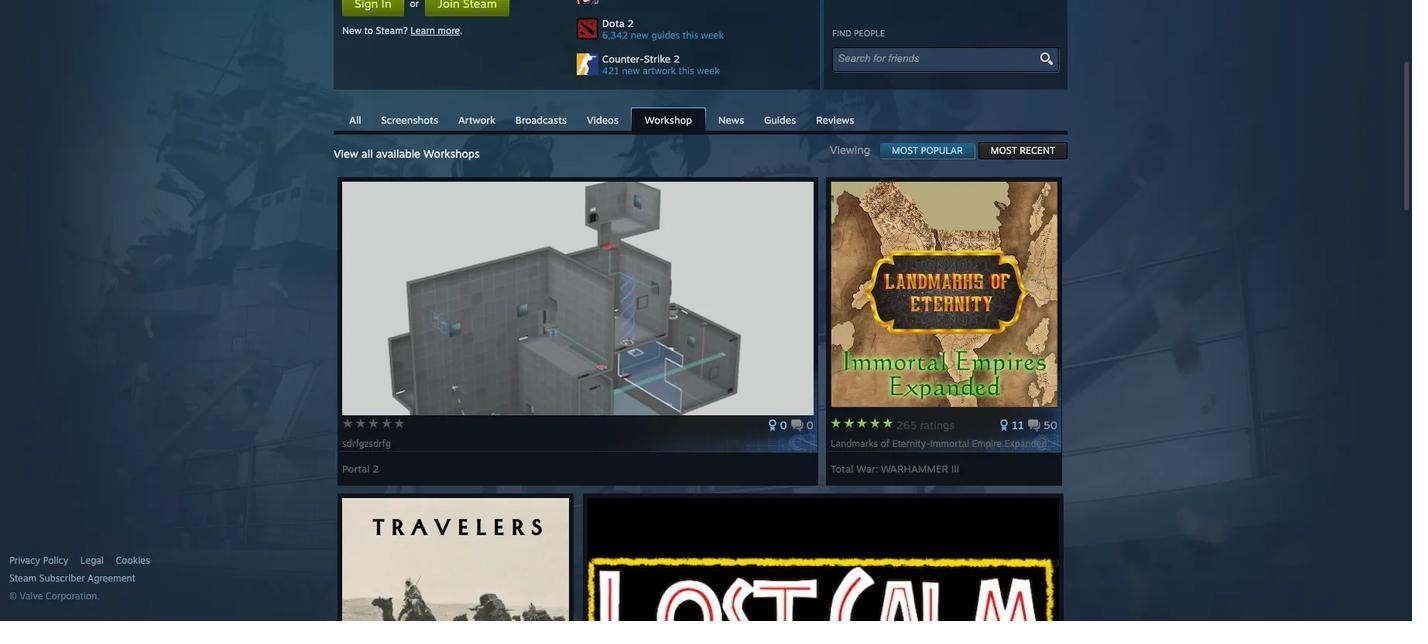 Task type: vqa. For each thing, say whether or not it's contained in the screenshot.
Followed Players link
no



Task type: describe. For each thing, give the bounding box(es) containing it.
2 for dota 2 6,342 new guides this week
[[628, 17, 634, 29]]

people
[[854, 28, 885, 39]]

immortal
[[930, 438, 969, 450]]

landmarks of eternity-immortal empire expanded edition
[[831, 438, 1083, 450]]

guides
[[764, 114, 796, 126]]

ratings
[[920, 419, 955, 432]]

warhammer
[[881, 463, 949, 475]]

portal
[[342, 463, 370, 475]]

most for most popular
[[892, 145, 919, 156]]

most recent link
[[979, 142, 1068, 160]]

agreement
[[88, 573, 136, 585]]

workshop link
[[631, 108, 706, 132]]

guides
[[652, 29, 680, 41]]

steam?
[[376, 25, 408, 36]]

steam
[[9, 573, 37, 585]]

portal 2
[[342, 463, 379, 475]]

broadcasts
[[516, 114, 567, 126]]

new to steam? learn more .
[[342, 25, 463, 36]]

legal
[[80, 555, 104, 567]]

counter-strike 2 421 new artwork this week
[[602, 53, 720, 77]]

popular
[[921, 145, 963, 156]]

reviews link
[[809, 108, 862, 130]]

total
[[831, 463, 854, 475]]

all link
[[341, 108, 369, 130]]

available
[[376, 147, 421, 160]]

valve
[[20, 591, 43, 602]]

screenshots
[[381, 114, 438, 126]]

find
[[833, 28, 852, 39]]

landmarks
[[831, 438, 878, 450]]

11
[[1012, 419, 1024, 432]]

learn
[[411, 25, 435, 36]]

empire
[[972, 438, 1002, 450]]

new inside the counter-strike 2 421 new artwork this week
[[622, 65, 640, 77]]

sdrfgzsdrfg
[[342, 438, 394, 450]]

this inside "dota 2 6,342 new guides this week"
[[683, 29, 699, 41]]

cookies
[[116, 555, 150, 567]]

iii
[[951, 463, 960, 475]]

total war: warhammer iii link
[[831, 458, 960, 475]]

cookies steam subscriber agreement © valve corporation.
[[9, 555, 150, 602]]

265 ratings
[[897, 419, 955, 432]]

news
[[718, 114, 744, 126]]

privacy policy
[[9, 555, 68, 567]]

2 for portal 2
[[373, 463, 379, 475]]

subscriber
[[39, 573, 85, 585]]



Task type: locate. For each thing, give the bounding box(es) containing it.
this
[[683, 29, 699, 41], [679, 65, 694, 77]]

steam subscriber agreement link
[[9, 573, 330, 585]]

cookies link
[[116, 555, 150, 568]]

2 right strike on the left
[[674, 53, 680, 65]]

edition
[[1050, 438, 1080, 450]]

0 vertical spatial 2
[[628, 17, 634, 29]]

new
[[631, 29, 649, 41], [622, 65, 640, 77]]

broadcasts link
[[508, 108, 575, 130]]

week up counter-strike 2 link
[[701, 29, 724, 41]]

workshops
[[424, 147, 480, 160]]

week inside "dota 2 6,342 new guides this week"
[[701, 29, 724, 41]]

2
[[628, 17, 634, 29], [674, 53, 680, 65], [373, 463, 379, 475]]

1 vertical spatial week
[[697, 65, 720, 77]]

most recent
[[991, 145, 1055, 156]]

2 inside "link"
[[373, 463, 379, 475]]

total war: warhammer iii
[[831, 463, 960, 475]]

more
[[438, 25, 460, 36]]

©
[[9, 591, 17, 602]]

most for most recent
[[991, 145, 1017, 156]]

new inside "dota 2 6,342 new guides this week"
[[631, 29, 649, 41]]

videos
[[587, 114, 619, 126]]

dota
[[602, 17, 625, 29]]

new right 6,342
[[631, 29, 649, 41]]

guides link
[[756, 108, 804, 130]]

2 right dota
[[628, 17, 634, 29]]

expanded
[[1005, 438, 1047, 450]]

strike
[[644, 53, 671, 65]]

most
[[892, 145, 919, 156], [991, 145, 1017, 156]]

week down dota 2 "link"
[[697, 65, 720, 77]]

2 vertical spatial 2
[[373, 463, 379, 475]]

find people
[[833, 28, 885, 39]]

view all available workshops
[[334, 147, 480, 160]]

war:
[[857, 463, 878, 475]]

0 horizontal spatial most
[[892, 145, 919, 156]]

0 horizontal spatial 0
[[780, 419, 787, 432]]

new
[[342, 25, 362, 36]]

of
[[881, 438, 890, 450]]

1 horizontal spatial 0
[[807, 419, 814, 432]]

reviews
[[816, 114, 855, 126]]

1 vertical spatial this
[[679, 65, 694, 77]]

1 horizontal spatial most
[[991, 145, 1017, 156]]

artwork
[[458, 114, 496, 126]]

legal link
[[80, 555, 104, 568]]

None image field
[[1038, 52, 1055, 66]]

workshop
[[645, 114, 692, 126]]

videos link
[[579, 108, 627, 130]]

privacy
[[9, 555, 40, 567]]

this right guides
[[683, 29, 699, 41]]

counter-strike 2 link
[[602, 53, 811, 65]]

policy
[[43, 555, 68, 567]]

1 horizontal spatial 2
[[628, 17, 634, 29]]

most left recent
[[991, 145, 1017, 156]]

recent
[[1020, 145, 1055, 156]]

most popular
[[892, 145, 963, 156]]

2 inside the counter-strike 2 421 new artwork this week
[[674, 53, 680, 65]]

50
[[1044, 419, 1058, 432]]

2 0 from the left
[[807, 419, 814, 432]]

to
[[364, 25, 373, 36]]

0 vertical spatial new
[[631, 29, 649, 41]]

week inside the counter-strike 2 421 new artwork this week
[[697, 65, 720, 77]]

view
[[334, 147, 358, 160]]

all
[[349, 114, 361, 126]]

2 horizontal spatial 2
[[674, 53, 680, 65]]

0 vertical spatial this
[[683, 29, 699, 41]]

this right artwork at top left
[[679, 65, 694, 77]]

2 right portal
[[373, 463, 379, 475]]

2 most from the left
[[991, 145, 1017, 156]]

dota 2 link
[[602, 17, 811, 29]]

news link
[[711, 108, 752, 130]]

viewing
[[830, 143, 880, 156]]

corporation.
[[46, 591, 100, 602]]

counter-
[[602, 53, 644, 65]]

screenshots link
[[373, 108, 446, 130]]

1 0 from the left
[[780, 419, 787, 432]]

0
[[780, 419, 787, 432], [807, 419, 814, 432]]

6,342
[[602, 29, 628, 41]]

this inside the counter-strike 2 421 new artwork this week
[[679, 65, 694, 77]]

dota 2 6,342 new guides this week
[[602, 17, 724, 41]]

0 horizontal spatial 2
[[373, 463, 379, 475]]

learn more link
[[411, 25, 460, 36]]

421
[[602, 65, 619, 77]]

artwork link
[[451, 108, 503, 130]]

artwork
[[643, 65, 676, 77]]

view all available workshops link
[[334, 147, 480, 160]]

new right 421
[[622, 65, 640, 77]]

265
[[897, 419, 917, 432]]

1 vertical spatial 2
[[674, 53, 680, 65]]

1 most from the left
[[892, 145, 919, 156]]

1 vertical spatial new
[[622, 65, 640, 77]]

all
[[361, 147, 373, 160]]

.
[[460, 25, 463, 36]]

2 inside "dota 2 6,342 new guides this week"
[[628, 17, 634, 29]]

portal 2 link
[[342, 458, 379, 475]]

eternity-
[[892, 438, 930, 450]]

privacy policy link
[[9, 555, 68, 568]]

most left popular
[[892, 145, 919, 156]]

week
[[701, 29, 724, 41], [697, 65, 720, 77]]

0 vertical spatial week
[[701, 29, 724, 41]]

None text field
[[838, 53, 1041, 64]]

most popular link
[[880, 142, 975, 160]]



